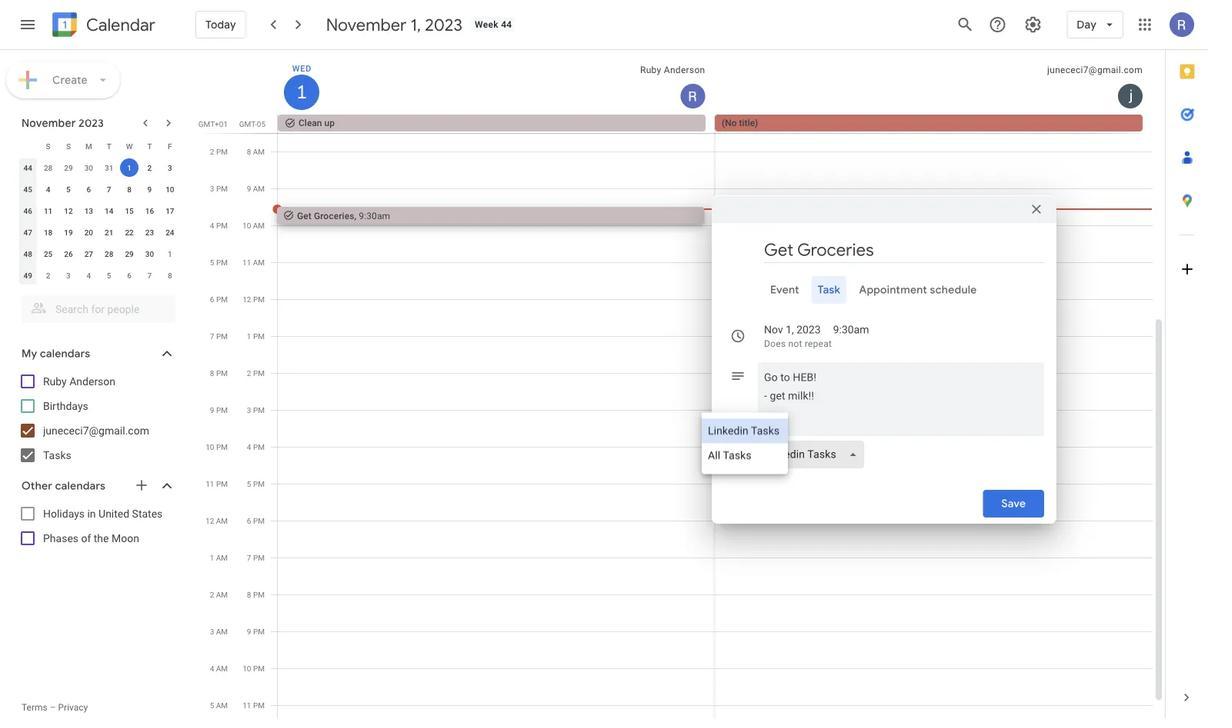 Task type: vqa. For each thing, say whether or not it's contained in the screenshot.
October 2023 at the left
no



Task type: locate. For each thing, give the bounding box(es) containing it.
2023 up repeat
[[797, 324, 821, 336]]

0 vertical spatial 11 pm
[[206, 480, 228, 489]]

other calendars button
[[3, 474, 191, 499]]

10 pm right 4 am
[[243, 664, 265, 673]]

all tasks option
[[702, 444, 788, 468]]

7 up the 14 element
[[107, 185, 111, 194]]

29 right october 28 element
[[64, 163, 73, 172]]

11 pm right 5 am
[[243, 701, 265, 710]]

7 left december 8 element
[[147, 271, 152, 280]]

1 vertical spatial junececi7@gmail.com
[[43, 424, 149, 437]]

1 horizontal spatial november
[[326, 14, 407, 35]]

27 element
[[80, 245, 98, 263]]

main drawer image
[[18, 15, 37, 34]]

tab list
[[1166, 50, 1208, 677], [724, 276, 1044, 304]]

3 pm left the 9 am
[[210, 184, 228, 193]]

2023 up m
[[79, 116, 104, 130]]

1 inside cell
[[127, 163, 132, 172]]

2 down 1 am at the left bottom of the page
[[210, 590, 214, 600]]

nov
[[764, 324, 783, 336]]

row group inside november 2023 grid
[[18, 157, 180, 286]]

10
[[166, 185, 174, 194], [242, 221, 251, 230], [206, 443, 214, 452], [243, 664, 251, 673]]

holidays
[[43, 508, 85, 520]]

1 horizontal spatial 6 pm
[[247, 516, 265, 526]]

1 horizontal spatial 9:30am
[[833, 324, 869, 336]]

None field
[[758, 441, 870, 469]]

0 vertical spatial 6 pm
[[210, 295, 228, 304]]

create
[[52, 73, 88, 87]]

1 horizontal spatial anderson
[[664, 65, 705, 75]]

am for 4 am
[[216, 664, 228, 673]]

11 am
[[242, 258, 265, 267]]

other calendars list
[[3, 502, 191, 551]]

1, up not
[[786, 324, 794, 336]]

24 element
[[161, 223, 179, 242]]

0 vertical spatial november
[[326, 14, 407, 35]]

1 vertical spatial 3 pm
[[247, 406, 265, 415]]

6 pm right 12 am
[[247, 516, 265, 526]]

2 pm down gmt+01
[[210, 147, 228, 156]]

0 vertical spatial 1,
[[411, 14, 421, 35]]

row group
[[18, 157, 180, 286]]

am up 4 am
[[216, 627, 228, 637]]

9:30am down task button on the top of page
[[833, 324, 869, 336]]

am for 11 am
[[253, 258, 265, 267]]

row
[[271, 115, 1165, 133], [18, 135, 180, 157], [18, 157, 180, 179], [18, 179, 180, 200], [18, 200, 180, 222], [18, 222, 180, 243], [18, 243, 180, 265], [18, 265, 180, 286]]

1 vertical spatial 29
[[125, 249, 134, 259]]

1, for nov
[[786, 324, 794, 336]]

12 am
[[206, 516, 228, 526]]

47
[[23, 228, 32, 237]]

11 pm up 12 am
[[206, 480, 228, 489]]

0 horizontal spatial s
[[46, 142, 50, 151]]

2023 left week
[[425, 14, 463, 35]]

november 2023 grid
[[15, 135, 180, 286]]

1 horizontal spatial t
[[147, 142, 152, 151]]

20 element
[[80, 223, 98, 242]]

privacy link
[[58, 703, 88, 714]]

linkedin tasks option
[[702, 419, 788, 444]]

7 pm left 1 pm
[[210, 332, 228, 341]]

0 horizontal spatial 30
[[84, 163, 93, 172]]

am up the 12 pm
[[253, 258, 265, 267]]

11 right '46'
[[44, 206, 53, 216]]

29 right 28 element
[[125, 249, 134, 259]]

0 horizontal spatial 44
[[23, 163, 32, 172]]

junececi7@gmail.com
[[1048, 65, 1143, 75], [43, 424, 149, 437]]

12 down 11 am
[[243, 295, 251, 304]]

8 am
[[247, 147, 265, 156]]

my calendars
[[22, 347, 90, 361]]

0 horizontal spatial ruby
[[43, 375, 67, 388]]

december 8 element
[[161, 266, 179, 285]]

30
[[84, 163, 93, 172], [145, 249, 154, 259]]

1 horizontal spatial 4 pm
[[247, 443, 265, 452]]

0 vertical spatial 2023
[[425, 14, 463, 35]]

6 pm left the 12 pm
[[210, 295, 228, 304]]

1 vertical spatial 6 pm
[[247, 516, 265, 526]]

terms – privacy
[[22, 703, 88, 714]]

6 pm
[[210, 295, 228, 304], [247, 516, 265, 526]]

1 vertical spatial 28
[[105, 249, 113, 259]]

3
[[168, 163, 172, 172], [210, 184, 214, 193], [66, 271, 71, 280], [247, 406, 251, 415], [210, 627, 214, 637]]

ruby anderson inside the my calendars list
[[43, 375, 115, 388]]

2 pm down 1 pm
[[247, 369, 265, 378]]

26
[[64, 249, 73, 259]]

30 for the october 30 element
[[84, 163, 93, 172]]

0 horizontal spatial 1,
[[411, 14, 421, 35]]

row containing 49
[[18, 265, 180, 286]]

3 pm
[[210, 184, 228, 193], [247, 406, 265, 415]]

1 vertical spatial ruby anderson
[[43, 375, 115, 388]]

ruby inside 1 column header
[[640, 65, 662, 75]]

0 vertical spatial ruby
[[640, 65, 662, 75]]

30 right 29 element
[[145, 249, 154, 259]]

row inside 1 grid
[[271, 115, 1165, 133]]

2 horizontal spatial 2023
[[797, 324, 821, 336]]

0 horizontal spatial 29
[[64, 163, 73, 172]]

44 left october 28 element
[[23, 163, 32, 172]]

3 pm down 1 pm
[[247, 406, 265, 415]]

1 right '30' element
[[168, 249, 172, 259]]

0 vertical spatial 3 pm
[[210, 184, 228, 193]]

am down 1 am at the left bottom of the page
[[216, 590, 228, 600]]

row containing clean up
[[271, 115, 1165, 133]]

1 horizontal spatial 28
[[105, 249, 113, 259]]

t left 'w'
[[107, 142, 111, 151]]

0 vertical spatial ruby anderson
[[640, 65, 705, 75]]

1 horizontal spatial 8 pm
[[247, 590, 265, 600]]

calendar element
[[49, 9, 155, 43]]

12 inside 12 element
[[64, 206, 73, 216]]

1 horizontal spatial junececi7@gmail.com
[[1048, 65, 1143, 75]]

am down 05
[[253, 147, 265, 156]]

1 grid
[[197, 50, 1165, 720]]

28 left the october 29 element
[[44, 163, 53, 172]]

row containing 45
[[18, 179, 180, 200]]

1 vertical spatial ruby
[[43, 375, 67, 388]]

10 up 12 am
[[206, 443, 214, 452]]

21
[[105, 228, 113, 237]]

am down 4 am
[[216, 701, 228, 710]]

0 vertical spatial 4 pm
[[210, 221, 228, 230]]

1 vertical spatial 30
[[145, 249, 154, 259]]

3 right 10 element
[[210, 184, 214, 193]]

1 vertical spatial 11 pm
[[243, 701, 265, 710]]

23
[[145, 228, 154, 237]]

0 vertical spatial 8 pm
[[210, 369, 228, 378]]

birthdays
[[43, 400, 88, 413]]

0 vertical spatial 12
[[64, 206, 73, 216]]

1 horizontal spatial ruby
[[640, 65, 662, 75]]

1 horizontal spatial 11 pm
[[243, 701, 265, 710]]

week
[[475, 19, 499, 30]]

10 pm up 12 am
[[206, 443, 228, 452]]

december 6 element
[[120, 266, 139, 285]]

tasks
[[43, 449, 71, 462]]

s left m
[[66, 142, 71, 151]]

1 vertical spatial anderson
[[69, 375, 115, 388]]

11 up 12 am
[[206, 480, 214, 489]]

am for 5 am
[[216, 701, 228, 710]]

november for november 2023
[[22, 116, 76, 130]]

1, today element
[[120, 159, 139, 177]]

26 element
[[59, 245, 78, 263]]

1 horizontal spatial 30
[[145, 249, 154, 259]]

10 am
[[242, 221, 265, 230]]

2 am
[[210, 590, 228, 600]]

Search for people text field
[[31, 296, 166, 323]]

17
[[166, 206, 174, 216]]

1 horizontal spatial 7 pm
[[247, 553, 265, 563]]

0 vertical spatial 30
[[84, 163, 93, 172]]

44
[[501, 19, 512, 30], [23, 163, 32, 172]]

1 down 12 am
[[210, 553, 214, 563]]

9
[[247, 184, 251, 193], [147, 185, 152, 194], [210, 406, 214, 415], [247, 627, 251, 637]]

4
[[46, 185, 50, 194], [210, 221, 214, 230], [87, 271, 91, 280], [247, 443, 251, 452], [210, 664, 214, 673]]

1 vertical spatial 2 pm
[[247, 369, 265, 378]]

0 horizontal spatial junececi7@gmail.com
[[43, 424, 149, 437]]

2 vertical spatial 2023
[[797, 324, 821, 336]]

10 up 11 am
[[242, 221, 251, 230]]

05
[[257, 119, 266, 129]]

0 horizontal spatial 10 pm
[[206, 443, 228, 452]]

am down 8 am
[[253, 184, 265, 193]]

6 up the 13 element at the top left of the page
[[87, 185, 91, 194]]

0 vertical spatial 5 pm
[[210, 258, 228, 267]]

appointment schedule button
[[853, 276, 983, 304]]

my calendars button
[[3, 342, 191, 366]]

1 vertical spatial 5 pm
[[247, 480, 265, 489]]

6 right 12 am
[[247, 516, 251, 526]]

calendars inside dropdown button
[[55, 480, 106, 493]]

Add description text field
[[758, 369, 1044, 424]]

3 up 4 am
[[210, 627, 214, 637]]

calendars inside dropdown button
[[40, 347, 90, 361]]

am for 2 am
[[216, 590, 228, 600]]

29 element
[[120, 245, 139, 263]]

calendars right the "my"
[[40, 347, 90, 361]]

9 pm
[[210, 406, 228, 415], [247, 627, 265, 637]]

10 inside row
[[166, 185, 174, 194]]

0 vertical spatial calendars
[[40, 347, 90, 361]]

28
[[44, 163, 53, 172], [105, 249, 113, 259]]

30 right the october 29 element
[[84, 163, 93, 172]]

5
[[66, 185, 71, 194], [210, 258, 214, 267], [107, 271, 111, 280], [247, 480, 251, 489], [210, 701, 214, 710]]

am for 12 am
[[216, 516, 228, 526]]

2023
[[425, 14, 463, 35], [79, 116, 104, 130], [797, 324, 821, 336]]

0 vertical spatial junececi7@gmail.com
[[1048, 65, 1143, 75]]

17 element
[[161, 202, 179, 220]]

0 horizontal spatial 3 pm
[[210, 184, 228, 193]]

october 31 element
[[100, 159, 118, 177]]

1 vertical spatial 9 pm
[[247, 627, 265, 637]]

0 horizontal spatial november
[[22, 116, 76, 130]]

12 right 11 element on the left top
[[64, 206, 73, 216]]

calendars up in on the bottom left of page
[[55, 480, 106, 493]]

1 vertical spatial calendars
[[55, 480, 106, 493]]

1 vertical spatial 12
[[243, 295, 251, 304]]

7 pm
[[210, 332, 228, 341], [247, 553, 265, 563]]

anderson
[[664, 65, 705, 75], [69, 375, 115, 388]]

0 horizontal spatial t
[[107, 142, 111, 151]]

1 horizontal spatial s
[[66, 142, 71, 151]]

1 vertical spatial 10 pm
[[243, 664, 265, 673]]

0 horizontal spatial ruby anderson
[[43, 375, 115, 388]]

the
[[94, 532, 109, 545]]

junececi7@gmail.com down birthdays
[[43, 424, 149, 437]]

row containing 48
[[18, 243, 180, 265]]

t right 'w'
[[147, 142, 152, 151]]

1 down wed
[[295, 80, 306, 104]]

0 vertical spatial 7 pm
[[210, 332, 228, 341]]

0 horizontal spatial anderson
[[69, 375, 115, 388]]

None search field
[[0, 289, 191, 323]]

5 am
[[210, 701, 228, 710]]

12
[[64, 206, 73, 216], [243, 295, 251, 304], [206, 516, 214, 526]]

1 vertical spatial 44
[[23, 163, 32, 172]]

1 s from the left
[[46, 142, 50, 151]]

7
[[107, 185, 111, 194], [147, 271, 152, 280], [210, 332, 214, 341], [247, 553, 251, 563]]

44 inside november 2023 grid
[[23, 163, 32, 172]]

0 vertical spatial 10 pm
[[206, 443, 228, 452]]

12 for 12 pm
[[243, 295, 251, 304]]

0 horizontal spatial tab list
[[724, 276, 1044, 304]]

0 vertical spatial 9 pm
[[210, 406, 228, 415]]

0 vertical spatial 9:30am
[[359, 211, 390, 221]]

nov 1, 2023
[[764, 324, 821, 336]]

11 pm
[[206, 480, 228, 489], [243, 701, 265, 710]]

1 cell
[[119, 157, 140, 179]]

am up 1 am at the left bottom of the page
[[216, 516, 228, 526]]

12 pm
[[243, 295, 265, 304]]

in
[[87, 508, 96, 520]]

october 30 element
[[80, 159, 98, 177]]

2 t from the left
[[147, 142, 152, 151]]

schedule
[[930, 283, 977, 297]]

5 pm
[[210, 258, 228, 267], [247, 480, 265, 489]]

task list list box
[[702, 413, 788, 475]]

row group containing 44
[[18, 157, 180, 286]]

1 horizontal spatial 12
[[206, 516, 214, 526]]

junececi7@gmail.com down day popup button
[[1048, 65, 1143, 75]]

am for 3 am
[[216, 627, 228, 637]]

12 for 12
[[64, 206, 73, 216]]

pm
[[216, 147, 228, 156], [216, 184, 228, 193], [216, 221, 228, 230], [216, 258, 228, 267], [216, 295, 228, 304], [253, 295, 265, 304], [216, 332, 228, 341], [253, 332, 265, 341], [216, 369, 228, 378], [253, 369, 265, 378], [216, 406, 228, 415], [253, 406, 265, 415], [216, 443, 228, 452], [253, 443, 265, 452], [216, 480, 228, 489], [253, 480, 265, 489], [253, 516, 265, 526], [253, 553, 265, 563], [253, 590, 265, 600], [253, 627, 265, 637], [253, 664, 265, 673], [253, 701, 265, 710]]

am up 5 am
[[216, 664, 228, 673]]

1, left week
[[411, 14, 421, 35]]

1 horizontal spatial 44
[[501, 19, 512, 30]]

phases of the moon
[[43, 532, 139, 545]]

24
[[166, 228, 174, 237]]

14 element
[[100, 202, 118, 220]]

1 for 1 pm
[[247, 332, 251, 341]]

calendars for my calendars
[[40, 347, 90, 361]]

30 element
[[140, 245, 159, 263]]

1 horizontal spatial 1,
[[786, 324, 794, 336]]

(no title)
[[722, 118, 758, 129]]

1 horizontal spatial 2023
[[425, 14, 463, 35]]

appointment
[[859, 283, 927, 297]]

ruby anderson
[[640, 65, 705, 75], [43, 375, 115, 388]]

2 pm
[[210, 147, 228, 156], [247, 369, 265, 378]]

ruby anderson inside 1 column header
[[640, 65, 705, 75]]

1 horizontal spatial 5 pm
[[247, 480, 265, 489]]

1 vertical spatial 2023
[[79, 116, 104, 130]]

9:30am right ,
[[359, 211, 390, 221]]

1 right october 31 element
[[127, 163, 132, 172]]

49
[[23, 271, 32, 280]]

my
[[22, 347, 37, 361]]

0 vertical spatial anderson
[[664, 65, 705, 75]]

0 horizontal spatial 12
[[64, 206, 73, 216]]

44 right week
[[501, 19, 512, 30]]

1 vertical spatial 4 pm
[[247, 443, 265, 452]]

s up october 28 element
[[46, 142, 50, 151]]

6
[[87, 185, 91, 194], [127, 271, 132, 280], [210, 295, 214, 304], [247, 516, 251, 526]]

11 right 5 am
[[243, 701, 251, 710]]

groceries
[[314, 211, 354, 221]]

0 horizontal spatial 5 pm
[[210, 258, 228, 267]]

november
[[326, 14, 407, 35], [22, 116, 76, 130]]

13 element
[[80, 202, 98, 220]]

0 horizontal spatial 9:30am
[[359, 211, 390, 221]]

am up 2 am
[[216, 553, 228, 563]]

0 horizontal spatial 28
[[44, 163, 53, 172]]

task
[[818, 283, 841, 297]]

2 vertical spatial 12
[[206, 516, 214, 526]]

0 vertical spatial 44
[[501, 19, 512, 30]]

0 horizontal spatial 6 pm
[[210, 295, 228, 304]]

day button
[[1067, 6, 1124, 43]]

row containing 46
[[18, 200, 180, 222]]

0 horizontal spatial 2 pm
[[210, 147, 228, 156]]

45
[[23, 185, 32, 194]]

1 horizontal spatial ruby anderson
[[640, 65, 705, 75]]

am down the 9 am
[[253, 221, 265, 230]]

0 vertical spatial 29
[[64, 163, 73, 172]]

clean
[[299, 118, 322, 129]]

am for 10 am
[[253, 221, 265, 230]]

1 down the 12 pm
[[247, 332, 251, 341]]

1 vertical spatial november
[[22, 116, 76, 130]]

2 horizontal spatial 12
[[243, 295, 251, 304]]

1 inside the wed 1
[[295, 80, 306, 104]]

28 right the 27 element in the top left of the page
[[105, 249, 113, 259]]

7 pm right 1 am at the left bottom of the page
[[247, 553, 265, 563]]

12 up 1 am at the left bottom of the page
[[206, 516, 214, 526]]

10 up 17
[[166, 185, 174, 194]]

1 horizontal spatial 29
[[125, 249, 134, 259]]



Task type: describe. For each thing, give the bounding box(es) containing it.
november 1, 2023
[[326, 14, 463, 35]]

28 for 28 element
[[105, 249, 113, 259]]

united
[[99, 508, 129, 520]]

row containing 44
[[18, 157, 180, 179]]

of
[[81, 532, 91, 545]]

october 28 element
[[39, 159, 57, 177]]

december 4 element
[[80, 266, 98, 285]]

wednesday, november 1, today element
[[284, 75, 319, 110]]

2 left december 3 element
[[46, 271, 50, 280]]

settings menu image
[[1024, 15, 1042, 34]]

day
[[1077, 18, 1097, 32]]

event
[[770, 283, 800, 297]]

1 am
[[210, 553, 228, 563]]

22
[[125, 228, 134, 237]]

0 horizontal spatial 2023
[[79, 116, 104, 130]]

row containing s
[[18, 135, 180, 157]]

46
[[23, 206, 32, 216]]

anderson inside the my calendars list
[[69, 375, 115, 388]]

12 element
[[59, 202, 78, 220]]

december 2 element
[[39, 266, 57, 285]]

9 inside november 2023 grid
[[147, 185, 152, 194]]

november 2023
[[22, 116, 104, 130]]

6 left the 12 pm
[[210, 295, 214, 304]]

2 s from the left
[[66, 142, 71, 151]]

11 down 10 am
[[242, 258, 251, 267]]

today button
[[196, 6, 246, 43]]

14
[[105, 206, 113, 216]]

,
[[354, 211, 357, 221]]

states
[[132, 508, 163, 520]]

11 element
[[39, 202, 57, 220]]

3 down 1 pm
[[247, 406, 251, 415]]

1 column header
[[278, 50, 715, 115]]

1 horizontal spatial tab list
[[1166, 50, 1208, 677]]

ruby inside the my calendars list
[[43, 375, 67, 388]]

f
[[168, 142, 172, 151]]

wed
[[292, 64, 312, 73]]

december 7 element
[[140, 266, 159, 285]]

2 down 1 pm
[[247, 369, 251, 378]]

2 down gmt+01
[[210, 147, 214, 156]]

1 horizontal spatial 10 pm
[[243, 664, 265, 673]]

0 horizontal spatial 7 pm
[[210, 332, 228, 341]]

december 3 element
[[59, 266, 78, 285]]

m
[[85, 142, 92, 151]]

get
[[297, 211, 312, 221]]

privacy
[[58, 703, 88, 714]]

am for 8 am
[[253, 147, 265, 156]]

1 for december 1 element
[[168, 249, 172, 259]]

2 right 1, today element
[[147, 163, 152, 172]]

9 am
[[247, 184, 265, 193]]

terms
[[22, 703, 47, 714]]

junececi7@gmail.com inside 1 grid
[[1048, 65, 1143, 75]]

not
[[789, 339, 803, 349]]

18
[[44, 228, 53, 237]]

calendar heading
[[83, 14, 155, 36]]

2023 for november 1, 2023
[[425, 14, 463, 35]]

22 element
[[120, 223, 139, 242]]

4 am
[[210, 664, 228, 673]]

does
[[764, 339, 786, 349]]

get groceries , 9:30am
[[297, 211, 390, 221]]

title)
[[739, 118, 758, 129]]

other calendars
[[22, 480, 106, 493]]

11 inside row
[[44, 206, 53, 216]]

does not repeat
[[764, 339, 832, 349]]

29 for the october 29 element
[[64, 163, 73, 172]]

1 pm
[[247, 332, 265, 341]]

16 element
[[140, 202, 159, 220]]

repeat
[[805, 339, 832, 349]]

december 5 element
[[100, 266, 118, 285]]

3 am
[[210, 627, 228, 637]]

2023 for nov 1, 2023
[[797, 324, 821, 336]]

october 29 element
[[59, 159, 78, 177]]

25 element
[[39, 245, 57, 263]]

am for 9 am
[[253, 184, 265, 193]]

gmt-
[[239, 119, 257, 129]]

calendars for other calendars
[[55, 480, 106, 493]]

clean up
[[299, 118, 335, 129]]

w
[[126, 142, 133, 151]]

0 vertical spatial 2 pm
[[210, 147, 228, 156]]

moon
[[112, 532, 139, 545]]

–
[[50, 703, 56, 714]]

23 element
[[140, 223, 159, 242]]

16
[[145, 206, 154, 216]]

18 element
[[39, 223, 57, 242]]

1 for 1 am
[[210, 553, 214, 563]]

20
[[84, 228, 93, 237]]

0 horizontal spatial 11 pm
[[206, 480, 228, 489]]

12 for 12 am
[[206, 516, 214, 526]]

other
[[22, 480, 52, 493]]

1 vertical spatial 9:30am
[[833, 324, 869, 336]]

3 left december 4 element at the left of the page
[[66, 271, 71, 280]]

3 up 10 element
[[168, 163, 172, 172]]

28 element
[[100, 245, 118, 263]]

1, for november
[[411, 14, 421, 35]]

(no title) button
[[715, 115, 1143, 132]]

1 horizontal spatial 2 pm
[[247, 369, 265, 378]]

task button
[[812, 276, 847, 304]]

holidays in united states
[[43, 508, 163, 520]]

calendar
[[86, 14, 155, 36]]

tab list containing event
[[724, 276, 1044, 304]]

19 element
[[59, 223, 78, 242]]

19
[[64, 228, 73, 237]]

up
[[324, 118, 335, 129]]

0 horizontal spatial 8 pm
[[210, 369, 228, 378]]

6 left the december 7 element
[[127, 271, 132, 280]]

junececi7@gmail.com inside the my calendars list
[[43, 424, 149, 437]]

gmt+01
[[198, 119, 228, 129]]

week 44
[[475, 19, 512, 30]]

15
[[125, 206, 134, 216]]

event button
[[764, 276, 806, 304]]

0 horizontal spatial 9 pm
[[210, 406, 228, 415]]

9:30am inside 1 grid
[[359, 211, 390, 221]]

november for november 1, 2023
[[326, 14, 407, 35]]

anderson inside 1 column header
[[664, 65, 705, 75]]

phases
[[43, 532, 79, 545]]

13
[[84, 206, 93, 216]]

(no
[[722, 118, 737, 129]]

27
[[84, 249, 93, 259]]

1 vertical spatial 8 pm
[[247, 590, 265, 600]]

10 element
[[161, 180, 179, 199]]

7 right 1 am at the left bottom of the page
[[247, 553, 251, 563]]

wed 1
[[292, 64, 312, 104]]

terms link
[[22, 703, 47, 714]]

am for 1 am
[[216, 553, 228, 563]]

my calendars list
[[3, 369, 191, 468]]

gmt-05
[[239, 119, 266, 129]]

48
[[23, 249, 32, 259]]

Add title text field
[[764, 239, 1044, 262]]

29 for 29 element
[[125, 249, 134, 259]]

row containing 47
[[18, 222, 180, 243]]

21 element
[[100, 223, 118, 242]]

1 t from the left
[[107, 142, 111, 151]]

1 horizontal spatial 3 pm
[[247, 406, 265, 415]]

december 1 element
[[161, 245, 179, 263]]

clean up button
[[278, 115, 706, 132]]

7 left 1 pm
[[210, 332, 214, 341]]

30 for '30' element
[[145, 249, 154, 259]]

25
[[44, 249, 53, 259]]

1 for 1, today element
[[127, 163, 132, 172]]

1 horizontal spatial 9 pm
[[247, 627, 265, 637]]

31
[[105, 163, 113, 172]]

today
[[206, 18, 236, 32]]

1 vertical spatial 7 pm
[[247, 553, 265, 563]]

10 right 4 am
[[243, 664, 251, 673]]

create button
[[6, 62, 120, 99]]

15 element
[[120, 202, 139, 220]]

add other calendars image
[[134, 478, 149, 493]]

0 horizontal spatial 4 pm
[[210, 221, 228, 230]]

28 for october 28 element
[[44, 163, 53, 172]]



